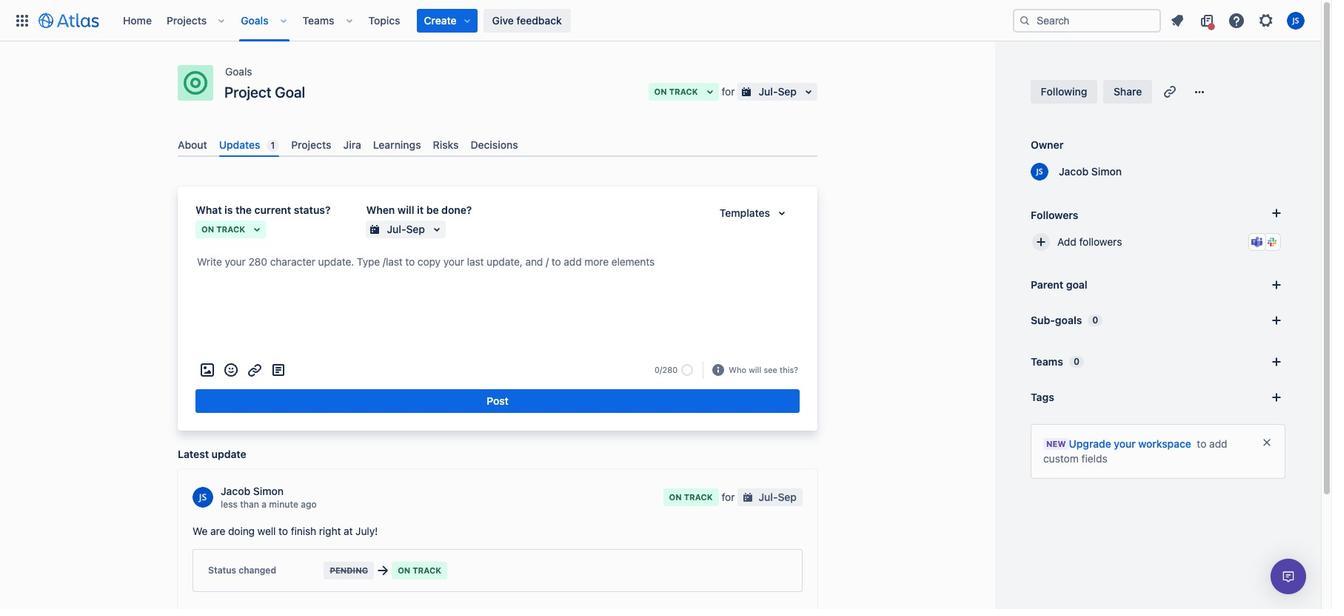 Task type: locate. For each thing, give the bounding box(es) containing it.
to left add
[[1198, 438, 1207, 450]]

latest
[[178, 448, 209, 461]]

1 vertical spatial goals
[[225, 65, 252, 78]]

doing
[[228, 525, 255, 538]]

0 vertical spatial goals
[[241, 14, 269, 26]]

parent goal
[[1031, 279, 1088, 291]]

0 vertical spatial teams
[[303, 14, 335, 26]]

0 vertical spatial will
[[398, 204, 415, 216]]

will inside dropdown button
[[749, 365, 762, 375]]

teams inside top "element"
[[303, 14, 335, 26]]

0 for sub-goals
[[1093, 315, 1099, 326]]

who
[[729, 365, 747, 375]]

tab list
[[172, 133, 824, 157]]

less than a minute ago link
[[221, 500, 317, 511]]

home link
[[119, 9, 156, 32]]

goals
[[241, 14, 269, 26], [225, 65, 252, 78]]

projects right home at left
[[167, 14, 207, 26]]

1 vertical spatial on track
[[669, 493, 713, 502]]

jul-
[[387, 223, 406, 236], [759, 491, 778, 504]]

0 horizontal spatial will
[[398, 204, 415, 216]]

home
[[123, 14, 152, 26]]

search image
[[1020, 14, 1031, 26]]

0 vertical spatial projects
[[167, 14, 207, 26]]

2 horizontal spatial on
[[669, 493, 682, 502]]

jul-sep inside jul-sep dropdown button
[[387, 223, 425, 236]]

minute
[[269, 500, 299, 511]]

1 horizontal spatial teams
[[1031, 356, 1064, 368]]

0 horizontal spatial projects
[[167, 14, 207, 26]]

tab list containing about
[[172, 133, 824, 157]]

0 vertical spatial track
[[216, 225, 245, 234]]

will left it
[[398, 204, 415, 216]]

projects right 1
[[291, 139, 332, 151]]

parent
[[1031, 279, 1064, 291]]

0 horizontal spatial teams
[[303, 14, 335, 26]]

workspace
[[1139, 438, 1192, 450]]

0 horizontal spatial sep
[[406, 223, 425, 236]]

to
[[1198, 438, 1207, 450], [279, 525, 288, 538]]

post
[[487, 395, 509, 408]]

goals inside goals project goal
[[225, 65, 252, 78]]

msteams logo showing  channels are connected to this goal image
[[1252, 236, 1264, 248]]

be
[[427, 204, 439, 216]]

on
[[202, 225, 214, 234], [669, 493, 682, 502], [398, 566, 411, 576]]

update
[[212, 448, 247, 461]]

to right well
[[279, 525, 288, 538]]

pending
[[330, 566, 368, 576]]

0/280
[[655, 365, 678, 375]]

changed to image
[[374, 563, 392, 580]]

0 horizontal spatial on track
[[202, 225, 245, 234]]

jul-sep
[[387, 223, 425, 236], [759, 491, 797, 504]]

sep
[[406, 223, 425, 236], [778, 491, 797, 504]]

1 horizontal spatial jul-sep
[[759, 491, 797, 504]]

0
[[1093, 315, 1099, 326], [1074, 356, 1080, 368]]

new
[[1047, 439, 1067, 449]]

goals for goals project goal
[[225, 65, 252, 78]]

teams
[[303, 14, 335, 26], [1031, 356, 1064, 368]]

1 horizontal spatial to
[[1198, 438, 1207, 450]]

0 vertical spatial jul-sep
[[387, 223, 425, 236]]

0 horizontal spatial jul-
[[387, 223, 406, 236]]

1 horizontal spatial sep
[[778, 491, 797, 504]]

see
[[764, 365, 778, 375]]

1 vertical spatial teams
[[1031, 356, 1064, 368]]

0 vertical spatial on track
[[202, 225, 245, 234]]

1 vertical spatial for
[[722, 491, 735, 504]]

than
[[240, 500, 259, 511]]

0 vertical spatial on
[[202, 225, 214, 234]]

goal
[[275, 84, 305, 101]]

sub-
[[1031, 314, 1056, 327]]

1 vertical spatial to
[[279, 525, 288, 538]]

jul- inside dropdown button
[[387, 223, 406, 236]]

what
[[196, 204, 222, 216]]

goals up goals project goal
[[241, 14, 269, 26]]

it
[[417, 204, 424, 216]]

0 horizontal spatial track
[[216, 225, 245, 234]]

teams left topics
[[303, 14, 335, 26]]

2 vertical spatial track
[[413, 566, 442, 576]]

is
[[225, 204, 233, 216]]

teams link
[[298, 9, 339, 32]]

sub-goals
[[1031, 314, 1083, 327]]

projects inside top "element"
[[167, 14, 207, 26]]

status changed
[[208, 565, 276, 577]]

fields
[[1082, 453, 1108, 465]]

0 vertical spatial for
[[722, 85, 735, 98]]

1 vertical spatial jul-sep
[[759, 491, 797, 504]]

2 vertical spatial on track
[[398, 566, 442, 576]]

1 vertical spatial 0
[[1074, 356, 1080, 368]]

for
[[722, 85, 735, 98], [722, 491, 735, 504]]

add
[[1058, 236, 1077, 248]]

goals link up project
[[225, 63, 252, 81]]

new upgrade your workspace
[[1047, 438, 1192, 450]]

banner containing home
[[0, 0, 1322, 41]]

0 right goals
[[1093, 315, 1099, 326]]

1 horizontal spatial will
[[749, 365, 762, 375]]

upgrade
[[1070, 438, 1112, 450]]

0 horizontal spatial to
[[279, 525, 288, 538]]

followers
[[1031, 209, 1079, 221]]

1 vertical spatial will
[[749, 365, 762, 375]]

goals link up goals project goal
[[237, 9, 273, 32]]

add followers button
[[1025, 226, 1292, 259]]

0 vertical spatial to
[[1198, 438, 1207, 450]]

goals link
[[237, 9, 273, 32], [225, 63, 252, 81]]

1 horizontal spatial 0
[[1093, 315, 1099, 326]]

share button
[[1104, 80, 1153, 104]]

0 vertical spatial 0
[[1093, 315, 1099, 326]]

share
[[1114, 85, 1143, 98]]

july!
[[356, 525, 378, 538]]

teams up the tags
[[1031, 356, 1064, 368]]

2 horizontal spatial on track
[[669, 493, 713, 502]]

0 horizontal spatial 0
[[1074, 356, 1080, 368]]

jira
[[343, 139, 361, 151]]

2 vertical spatial on
[[398, 566, 411, 576]]

give
[[492, 14, 514, 26]]

0 down goals
[[1074, 356, 1080, 368]]

sep inside dropdown button
[[406, 223, 425, 236]]

0 vertical spatial sep
[[406, 223, 425, 236]]

track inside button
[[216, 225, 245, 234]]

latest update
[[178, 448, 247, 461]]

goals project goal
[[225, 65, 305, 101]]

goals up project
[[225, 65, 252, 78]]

at
[[344, 525, 353, 538]]

less than a minute ago
[[221, 500, 317, 511]]

will
[[398, 204, 415, 216], [749, 365, 762, 375]]

banner
[[0, 0, 1322, 41]]

1 vertical spatial track
[[684, 493, 713, 502]]

0 horizontal spatial jul-sep
[[387, 223, 425, 236]]

1 horizontal spatial projects
[[291, 139, 332, 151]]

0 vertical spatial jul-
[[387, 223, 406, 236]]

1 vertical spatial jul-
[[759, 491, 778, 504]]

projects
[[167, 14, 207, 26], [291, 139, 332, 151]]

custom
[[1044, 453, 1079, 465]]

will left the see
[[749, 365, 762, 375]]

0 horizontal spatial on
[[202, 225, 214, 234]]

to inside to add custom fields
[[1198, 438, 1207, 450]]

goals inside top "element"
[[241, 14, 269, 26]]

finish
[[291, 525, 316, 538]]

post button
[[196, 390, 800, 414]]

less
[[221, 500, 238, 511]]

on track
[[202, 225, 245, 234], [669, 493, 713, 502], [398, 566, 442, 576]]

track
[[216, 225, 245, 234], [684, 493, 713, 502], [413, 566, 442, 576]]

0 for teams
[[1074, 356, 1080, 368]]

templates
[[720, 207, 771, 219]]



Task type: vqa. For each thing, say whether or not it's contained in the screenshot.
SETTINGS icon
no



Task type: describe. For each thing, give the bounding box(es) containing it.
topics
[[369, 14, 401, 26]]

goal
[[1067, 279, 1088, 291]]

followers
[[1080, 236, 1123, 248]]

slack logo showing nan channels are connected to this goal image
[[1267, 236, 1279, 248]]

1 vertical spatial on
[[669, 493, 682, 502]]

templates button
[[711, 205, 800, 222]]

add files, videos, or images image
[[199, 362, 216, 380]]

1
[[271, 140, 275, 151]]

owner
[[1031, 139, 1064, 151]]

will for who
[[749, 365, 762, 375]]

add followers
[[1058, 236, 1123, 248]]

this?
[[780, 365, 799, 375]]

goals
[[1056, 314, 1083, 327]]

projects link
[[162, 9, 211, 32]]

following button
[[1031, 80, 1098, 104]]

help image
[[1228, 11, 1246, 29]]

risks
[[433, 139, 459, 151]]

what is the current status?
[[196, 204, 331, 216]]

feedback
[[517, 14, 562, 26]]

right
[[319, 525, 341, 538]]

add follower image
[[1033, 233, 1051, 251]]

on track inside on track button
[[202, 225, 245, 234]]

1 horizontal spatial track
[[413, 566, 442, 576]]

0 vertical spatial goals link
[[237, 9, 273, 32]]

on track button
[[196, 221, 266, 239]]

who will see this?
[[729, 365, 799, 375]]

jul-sep button
[[366, 221, 446, 239]]

close banner image
[[1262, 437, 1274, 449]]

who will see this? button
[[728, 364, 800, 378]]

goal icon image
[[184, 71, 207, 95]]

open intercom messenger image
[[1280, 568, 1298, 586]]

1 vertical spatial sep
[[778, 491, 797, 504]]

insert emoji image
[[222, 362, 240, 380]]

Search field
[[1014, 9, 1162, 32]]

a
[[262, 500, 267, 511]]

2 horizontal spatial track
[[684, 493, 713, 502]]

top element
[[9, 0, 1014, 41]]

tags
[[1031, 391, 1055, 404]]

give feedback button
[[484, 9, 571, 32]]

about
[[178, 139, 207, 151]]

when
[[366, 204, 395, 216]]

1 horizontal spatial jul-
[[759, 491, 778, 504]]

2 for from the top
[[722, 491, 735, 504]]

changed
[[239, 565, 276, 577]]

are
[[211, 525, 225, 538]]

1 vertical spatial projects
[[291, 139, 332, 151]]

insert link image
[[246, 362, 264, 380]]

decisions
[[471, 139, 518, 151]]

learnings
[[373, 139, 421, 151]]

status?
[[294, 204, 331, 216]]

status
[[208, 565, 236, 577]]

your
[[1115, 438, 1136, 450]]

ago
[[301, 500, 317, 511]]

topics link
[[364, 9, 405, 32]]

1 horizontal spatial on
[[398, 566, 411, 576]]

1 for from the top
[[722, 85, 735, 98]]

will for when
[[398, 204, 415, 216]]

add a follower image
[[1268, 204, 1286, 222]]

well
[[258, 525, 276, 538]]

on inside button
[[202, 225, 214, 234]]

following
[[1041, 85, 1088, 98]]

1 horizontal spatial on track
[[398, 566, 442, 576]]

to add custom fields
[[1044, 438, 1228, 465]]

Main content area, start typing to enter text. text field
[[196, 254, 800, 276]]

add
[[1210, 438, 1228, 450]]

goals for goals
[[241, 14, 269, 26]]

done?
[[442, 204, 472, 216]]

1 vertical spatial goals link
[[225, 63, 252, 81]]

current
[[255, 204, 291, 216]]

when will it be done?
[[366, 204, 472, 216]]

we are doing well to finish right at july!
[[193, 525, 378, 538]]

project
[[225, 84, 272, 101]]

we
[[193, 525, 208, 538]]

updates
[[219, 139, 260, 151]]

give feedback
[[492, 14, 562, 26]]

the
[[236, 204, 252, 216]]



